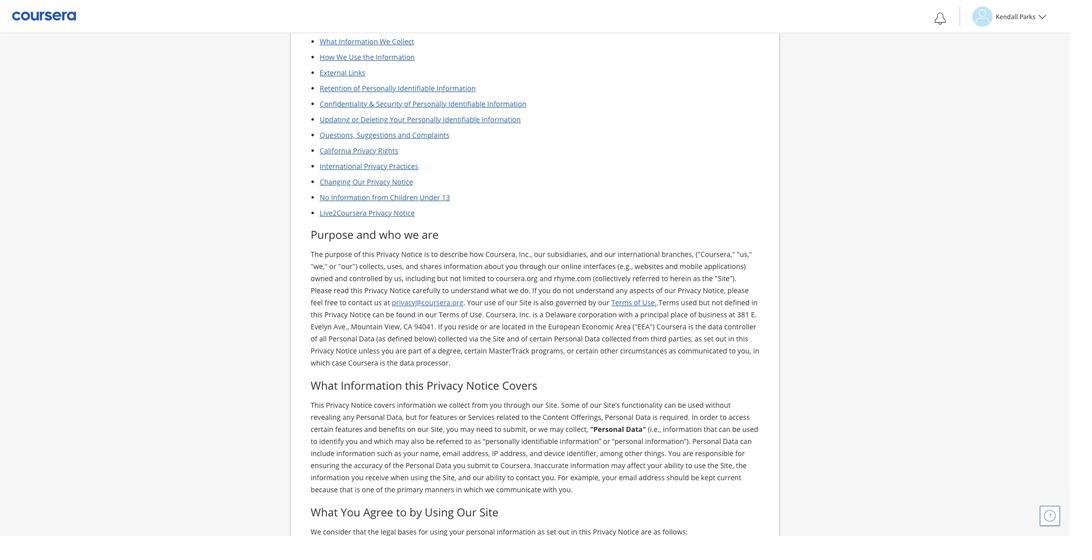 Task type: locate. For each thing, give the bounding box(es) containing it.
if right do.
[[533, 286, 537, 295]]

0 vertical spatial with
[[619, 310, 633, 319]]

0 horizontal spatial for
[[419, 413, 428, 422]]

1 horizontal spatial features
[[430, 413, 458, 422]]

complaints
[[413, 130, 450, 140]]

collect
[[392, 37, 414, 46]]

the purpose of this privacy notice is to describe how coursera, inc., our subsidiaries, and our international branches, ("coursera," "us," "we," or "our") collects, uses, and shares information about you through our online interfaces (e.g., websites and mobile applications) owned and controlled by us, including but not limited to coursera.org and rhyme.com (collectively referred to herein as the "site"). please read this privacy notice carefully to understand what we do. if you do not understand any aspects of our privacy notice, please feel free to contact us at
[[311, 249, 752, 307]]

2 address, from the left
[[500, 449, 528, 458]]

data down part
[[400, 358, 414, 368]]

carefully
[[413, 286, 441, 295]]

personally up &
[[362, 83, 396, 93]]

1 horizontal spatial use
[[695, 461, 706, 471]]

out
[[716, 334, 727, 344]]

but inside the purpose of this privacy notice is to describe how coursera, inc., our subsidiaries, and our international branches, ("coursera," "us," "we," or "our") collects, uses, and shares information about you through our online interfaces (e.g., websites and mobile applications) owned and controlled by us, including but not limited to coursera.org and rhyme.com (collectively referred to herein as the "site"). please read this privacy notice carefully to understand what we do. if you do not understand any aspects of our privacy notice, please feel free to contact us at
[[437, 274, 448, 283]]

by up corporation
[[589, 298, 597, 307]]

0 vertical spatial contact
[[348, 298, 373, 307]]

manners
[[425, 485, 454, 495]]

1 understand from the left
[[451, 286, 489, 295]]

referred
[[633, 274, 660, 283], [436, 437, 464, 446]]

address,
[[463, 449, 490, 458], [500, 449, 528, 458]]

2 vertical spatial from
[[472, 401, 488, 410]]

0 horizontal spatial collected
[[438, 334, 468, 344]]

your
[[404, 449, 419, 458], [648, 461, 663, 471], [602, 473, 617, 483]]

questions, suggestions and complaints
[[320, 130, 450, 140]]

degree,
[[438, 346, 463, 356]]

privacy up uses,
[[376, 249, 400, 259]]

in right out
[[729, 334, 735, 344]]

0 vertical spatial used
[[681, 298, 697, 307]]

2 horizontal spatial from
[[633, 334, 649, 344]]

0 vertical spatial you
[[669, 449, 681, 458]]

our down 'what'
[[507, 298, 518, 307]]

1 vertical spatial identifiable
[[449, 99, 486, 109]]

email right name,
[[443, 449, 461, 458]]

0 horizontal spatial but
[[406, 413, 417, 422]]

applications)
[[705, 262, 746, 271]]

or down "personal
[[604, 437, 611, 446]]

1 horizontal spatial if
[[533, 286, 537, 295]]

contact up the communicate
[[516, 473, 540, 483]]

1 vertical spatial for
[[736, 449, 745, 458]]

used inside .terms used but not defined in this privacy notice can be found in our terms of use. coursera, inc. is a delaware corporation with a principal place of business at 381 e. evelyn ave., mountain view, ca 94041. if you reside or are located in the european economic area ("eea") coursera is the data controller of all personal data (as defined below) collected via the site and of certain personal data collected from third parties, as set out in this privacy notice unless you are part of a degree, certain mastertrack programs, or certain other circumstances as communicated to you, in which case coursera is the data processor.
[[681, 298, 697, 307]]

0 vertical spatial coursera
[[657, 322, 687, 332]]

1 horizontal spatial you
[[669, 449, 681, 458]]

1 vertical spatial from
[[633, 334, 649, 344]]

and inside list
[[398, 130, 411, 140]]

no information from children under 13
[[320, 193, 450, 202]]

security
[[376, 99, 403, 109]]

&
[[369, 99, 375, 109]]

through inside this privacy notice covers information we collect from you through our site. some of our site's functionality can be used without revealing any personal data, but for features or services related to the content offerings, personal data is required. in order to access certain features and benefits on our site, you may need to submit, or we may collect,
[[504, 401, 531, 410]]

any
[[616, 286, 628, 295], [343, 413, 355, 422]]

1 horizontal spatial contact
[[516, 473, 540, 483]]

unless
[[359, 346, 380, 356]]

limited
[[463, 274, 486, 283]]

1 horizontal spatial at
[[729, 310, 736, 319]]

you inside (i.e., information that can be used to identify you and which may also be referred to as "personally identifiable information" or "personal information"). personal data can include information such as your name, email address, ip address, and device identifier, among other things. you are responsible for ensuring the accuracy of the personal data you submit to coursera. inaccurate information may affect your ability to use the site, the information you receive when using the site, and our ability to contact you. for example, your email address should be kept current because that is one of the primary manners in which we communicate with you.
[[669, 449, 681, 458]]

our up '.terms'
[[665, 286, 676, 295]]

coursera, up located
[[486, 310, 518, 319]]

not right do
[[563, 286, 574, 295]]

you
[[669, 449, 681, 458], [341, 505, 361, 520]]

external links link
[[320, 68, 366, 77]]

ave.,
[[334, 322, 349, 332]]

mobile
[[680, 262, 703, 271]]

coursera down place
[[657, 322, 687, 332]]

1 horizontal spatial ability
[[665, 461, 684, 471]]

but up on
[[406, 413, 417, 422]]

1 vertical spatial your
[[648, 461, 663, 471]]

other inside (i.e., information that can be used to identify you and which may also be referred to as "personally identifiable information" or "personal information"). personal data can include information such as your name, email address, ip address, and device identifier, among other things. you are responsible for ensuring the accuracy of the personal data you submit to coursera. inaccurate information may affect your ability to use the site, the information you receive when using the site, and our ability to contact you. for example, your email address should be kept current because that is one of the primary manners in which we communicate with you.
[[625, 449, 643, 458]]

coursera image
[[12, 8, 76, 24]]

to up submit,
[[522, 413, 529, 422]]

use. up reside
[[470, 310, 484, 319]]

1 horizontal spatial your
[[467, 298, 483, 307]]

any down (collectively on the right
[[616, 286, 628, 295]]

email
[[443, 449, 461, 458], [619, 473, 637, 483]]

using
[[425, 505, 454, 520]]

0 vertical spatial our
[[353, 177, 365, 187]]

1 horizontal spatial for
[[736, 449, 745, 458]]

practices
[[389, 161, 419, 171]]

notice,
[[703, 286, 726, 295]]

("eea")
[[633, 322, 655, 332]]

0 vertical spatial at
[[384, 298, 390, 307]]

1 vertical spatial coursera,
[[486, 310, 518, 319]]

children
[[390, 193, 418, 202]]

1 vertical spatial coursera
[[348, 358, 378, 368]]

0 vertical spatial ability
[[665, 461, 684, 471]]

contact left us
[[348, 298, 373, 307]]

which down submit
[[464, 485, 483, 495]]

privacy up the revealing
[[326, 401, 349, 410]]

from up live2coursera privacy notice link on the top left
[[372, 193, 388, 202]]

from
[[372, 193, 388, 202], [633, 334, 649, 344], [472, 401, 488, 410]]

current
[[718, 473, 742, 483]]

coursera, inside .terms used but not defined in this privacy notice can be found in our terms of use. coursera, inc. is a delaware corporation with a principal place of business at 381 e. evelyn ave., mountain view, ca 94041. if you reside or are located in the european economic area ("eea") coursera is the data controller of all personal data (as defined below) collected via the site and of certain personal data collected from third parties, as set out in this privacy notice unless you are part of a degree, certain mastertrack programs, or certain other circumstances as communicated to you, in which case coursera is the data processor.
[[486, 310, 518, 319]]

online
[[561, 262, 582, 271]]

site's
[[604, 401, 620, 410]]

0 horizontal spatial other
[[601, 346, 619, 356]]

defined down view,
[[388, 334, 413, 344]]

you left submit
[[454, 461, 466, 471]]

you. down inaccurate on the bottom of page
[[542, 473, 556, 483]]

set
[[704, 334, 714, 344]]

information down what information this privacy notice covers
[[397, 401, 436, 410]]

how
[[320, 52, 335, 62]]

referred up name,
[[436, 437, 464, 446]]

referred inside (i.e., information that can be used to identify you and which may also be referred to as "personally identifiable information" or "personal information"). personal data can include information such as your name, email address, ip address, and device identifier, among other things. you are responsible for ensuring the accuracy of the personal data you submit to coursera. inaccurate information may affect your ability to use the site, the information you receive when using the site, and our ability to contact you. for example, your email address should be kept current because that is one of the primary manners in which we communicate with you.
[[436, 437, 464, 446]]

things.
[[645, 449, 667, 458]]

show notifications image
[[935, 13, 947, 25]]

information up example,
[[571, 461, 610, 471]]

information
[[444, 262, 483, 271], [397, 401, 436, 410], [663, 425, 702, 434], [337, 449, 376, 458], [571, 461, 610, 471], [311, 473, 350, 483]]

be left kept
[[691, 473, 700, 483]]

or inside (i.e., information that can be used to identify you and which may also be referred to as "personally identifiable information" or "personal information"). personal data can include information such as your name, email address, ip address, and device identifier, among other things. you are responsible for ensuring the accuracy of the personal data you submit to coursera. inaccurate information may affect your ability to use the site, the information you receive when using the site, and our ability to contact you. for example, your email address should be kept current because that is one of the primary manners in which we communicate with you.
[[604, 437, 611, 446]]

kendall parks
[[996, 12, 1036, 21]]

of right part
[[424, 346, 431, 356]]

or down the collect
[[459, 413, 466, 422]]

1 address, from the left
[[463, 449, 490, 458]]

2 vertical spatial identifiable
[[443, 115, 480, 124]]

referred inside the purpose of this privacy notice is to describe how coursera, inc., our subsidiaries, and our international branches, ("coursera," "us," "we," or "our") collects, uses, and shares information about you through our online interfaces (e.g., websites and mobile applications) owned and controlled by us, including but not limited to coursera.org and rhyme.com (collectively referred to herein as the "site"). please read this privacy notice carefully to understand what we do. if you do not understand any aspects of our privacy notice, please feel free to contact us at
[[633, 274, 660, 283]]

required.
[[660, 413, 690, 422]]

you up "coursera.org"
[[506, 262, 518, 271]]

controller
[[725, 322, 757, 332]]

0 vertical spatial not
[[450, 274, 461, 283]]

data
[[708, 322, 723, 332], [400, 358, 414, 368]]

can
[[373, 310, 384, 319], [665, 401, 676, 410], [719, 425, 731, 434], [741, 437, 752, 446]]

notice left "covers"
[[351, 401, 372, 410]]

in right manners
[[456, 485, 462, 495]]

is inside (i.e., information that can be used to identify you and which may also be referred to as "personally identifiable information" or "personal information"). personal data can include information such as your name, email address, ip address, and device identifier, among other things. you are responsible for ensuring the accuracy of the personal data you submit to coursera. inaccurate information may affect your ability to use the site, the information you receive when using the site, and our ability to contact you. for example, your email address should be kept current because that is one of the primary manners in which we communicate with you.
[[355, 485, 360, 495]]

identifiable
[[398, 83, 435, 93], [449, 99, 486, 109], [443, 115, 480, 124]]

updating
[[320, 115, 350, 124]]

our inside .terms used but not defined in this privacy notice can be found in our terms of use. coursera, inc. is a delaware corporation with a principal place of business at 381 e. evelyn ave., mountain view, ca 94041. if you reside or are located in the european economic area ("eea") coursera is the data controller of all personal data (as defined below) collected via the site and of certain personal data collected from third parties, as set out in this privacy notice unless you are part of a degree, certain mastertrack programs, or certain other circumstances as communicated to you, in which case coursera is the data processor.
[[426, 310, 437, 319]]

2 horizontal spatial your
[[648, 461, 663, 471]]

1 horizontal spatial defined
[[725, 298, 750, 307]]

1 horizontal spatial your
[[602, 473, 617, 483]]

certain down via
[[465, 346, 487, 356]]

uses,
[[387, 262, 404, 271]]

as left set
[[695, 334, 702, 344]]

collected down area
[[602, 334, 631, 344]]

certain inside this privacy notice covers information we collect from you through our site. some of our site's functionality can be used without revealing any personal data, but for features or services related to the content offerings, personal data is required. in order to access certain features and benefits on our site, you may need to submit, or we may collect,
[[311, 425, 334, 434]]

are
[[422, 227, 439, 242], [490, 322, 500, 332], [396, 346, 407, 356], [683, 449, 694, 458]]

your down security
[[390, 115, 405, 124]]

european
[[549, 322, 580, 332]]

what inside list
[[320, 37, 337, 46]]

information inside this privacy notice covers information we collect from you through our site. some of our site's functionality can be used without revealing any personal data, but for features or services related to the content offerings, personal data is required. in order to access certain features and benefits on our site, you may need to submit, or we may collect,
[[397, 401, 436, 410]]

0 horizontal spatial address,
[[463, 449, 490, 458]]

any inside the purpose of this privacy notice is to describe how coursera, inc., our subsidiaries, and our international branches, ("coursera," "us," "we," or "our") collects, uses, and shares information about you through our online interfaces (e.g., websites and mobile applications) owned and controlled by us, including but not limited to coursera.org and rhyme.com (collectively referred to herein as the "site"). please read this privacy notice carefully to understand what we do. if you do not understand any aspects of our privacy notice, please feel free to contact us at
[[616, 286, 628, 295]]

a right the inc.
[[540, 310, 544, 319]]

which up such
[[374, 437, 394, 446]]

site, up current
[[721, 461, 735, 471]]

1 vertical spatial your
[[467, 298, 483, 307]]

links
[[349, 68, 366, 77]]

0 horizontal spatial by
[[385, 274, 393, 283]]

0 vertical spatial through
[[520, 262, 546, 271]]

updating or deleting your personally identifiable information
[[320, 115, 521, 124]]

0 vertical spatial what
[[320, 37, 337, 46]]

other
[[601, 346, 619, 356], [625, 449, 643, 458]]

located
[[502, 322, 526, 332]]

features up identify
[[335, 425, 363, 434]]

and left benefits
[[365, 425, 377, 434]]

are inside (i.e., information that can be used to identify you and which may also be referred to as "personally identifiable information" or "personal information"). personal data can include information such as your name, email address, ip address, and device identifier, among other things. you are responsible for ensuring the accuracy of the personal data you submit to coursera. inaccurate information may affect your ability to use the site, the information you receive when using the site, and our ability to contact you. for example, your email address should be kept current because that is one of the primary manners in which we communicate with you.
[[683, 449, 694, 458]]

1 vertical spatial contact
[[516, 473, 540, 483]]

1 horizontal spatial by
[[410, 505, 422, 520]]

1 horizontal spatial from
[[472, 401, 488, 410]]

access
[[729, 413, 750, 422]]

to right "agree"
[[396, 505, 407, 520]]

"we,"
[[311, 262, 328, 271]]

list
[[315, 0, 760, 218]]

if
[[533, 286, 537, 295], [438, 322, 443, 332]]

or
[[352, 115, 359, 124], [330, 262, 337, 271], [481, 322, 488, 332], [567, 346, 574, 356], [459, 413, 466, 422], [530, 425, 537, 434], [604, 437, 611, 446]]

coursera, up about at the left of the page
[[486, 249, 517, 259]]

but inside .terms used but not defined in this privacy notice can be found in our terms of use. coursera, inc. is a delaware corporation with a principal place of business at 381 e. evelyn ave., mountain view, ca 94041. if you reside or are located in the european economic area ("eea") coursera is the data controller of all personal data (as defined below) collected via the site and of certain personal data collected from third parties, as set out in this privacy notice unless you are part of a degree, certain mastertrack programs, or certain other circumstances as communicated to you, in which case coursera is the data processor.
[[699, 298, 710, 307]]

what down because at the bottom
[[311, 505, 338, 520]]

1 vertical spatial personally
[[413, 99, 447, 109]]

notice up case
[[336, 346, 357, 356]]

used up 'in'
[[688, 401, 704, 410]]

but down shares
[[437, 274, 448, 283]]

use down 'what'
[[485, 298, 496, 307]]

this up collects,
[[363, 249, 375, 259]]

subsidiaries,
[[548, 249, 589, 259]]

we left 'collect'
[[380, 37, 390, 46]]

2 vertical spatial site
[[480, 505, 499, 520]]

the up notice,
[[703, 274, 713, 283]]

herein
[[671, 274, 692, 283]]

2 vertical spatial what
[[311, 505, 338, 520]]

1 vertical spatial also
[[411, 437, 425, 446]]

certain down economic
[[576, 346, 599, 356]]

site, up name,
[[431, 425, 445, 434]]

2 understand from the left
[[576, 286, 614, 295]]

rights
[[378, 146, 399, 155]]

1 vertical spatial our
[[457, 505, 477, 520]]

0 vertical spatial use.
[[643, 298, 657, 307]]

what for what you agree to by using our site
[[311, 505, 338, 520]]

0 vertical spatial referred
[[633, 274, 660, 283]]

2 vertical spatial personally
[[407, 115, 441, 124]]

0 vertical spatial other
[[601, 346, 619, 356]]

0 vertical spatial you.
[[542, 473, 556, 483]]

use.
[[643, 298, 657, 307], [470, 310, 484, 319]]

0 horizontal spatial use.
[[470, 310, 484, 319]]

1 horizontal spatial but
[[437, 274, 448, 283]]

or down purpose on the left top of page
[[330, 262, 337, 271]]

with inside .terms used but not defined in this privacy notice can be found in our terms of use. coursera, inc. is a delaware corporation with a principal place of business at 381 e. evelyn ave., mountain view, ca 94041. if you reside or are located in the european economic area ("eea") coursera is the data controller of all personal data (as defined below) collected via the site and of certain personal data collected from third parties, as set out in this privacy notice unless you are part of a degree, certain mastertrack programs, or certain other circumstances as communicated to you, in which case coursera is the data processor.
[[619, 310, 633, 319]]

reside
[[458, 322, 479, 332]]

you. down the for
[[559, 485, 573, 495]]

1 horizontal spatial you.
[[559, 485, 573, 495]]

our
[[534, 249, 546, 259], [605, 249, 616, 259], [548, 262, 560, 271], [665, 286, 676, 295], [507, 298, 518, 307], [598, 298, 610, 307], [426, 310, 437, 319], [532, 401, 544, 410], [590, 401, 602, 410], [418, 425, 429, 434], [473, 473, 484, 483]]

address, up submit
[[463, 449, 490, 458]]

2 vertical spatial your
[[602, 473, 617, 483]]

the down when
[[385, 485, 396, 495]]

"our")
[[339, 262, 358, 271]]

1 vertical spatial terms
[[439, 310, 460, 319]]

0 horizontal spatial also
[[411, 437, 425, 446]]

is
[[424, 249, 430, 259], [534, 298, 539, 307], [533, 310, 538, 319], [689, 322, 694, 332], [380, 358, 385, 368], [653, 413, 658, 422], [355, 485, 360, 495]]

delaware
[[546, 310, 577, 319]]

terms down aspects
[[612, 298, 632, 307]]

our left site.
[[532, 401, 544, 410]]

and
[[398, 130, 411, 140], [357, 227, 376, 242], [590, 249, 603, 259], [406, 262, 419, 271], [666, 262, 678, 271], [335, 274, 348, 283], [540, 274, 552, 283], [507, 334, 520, 344], [365, 425, 377, 434], [360, 437, 372, 446], [530, 449, 543, 458], [459, 473, 471, 483]]

in
[[692, 413, 698, 422]]

your
[[390, 115, 405, 124], [467, 298, 483, 307]]

1 vertical spatial use.
[[470, 310, 484, 319]]

1 vertical spatial ability
[[486, 473, 506, 483]]

can inside .terms used but not defined in this privacy notice can be found in our terms of use. coursera, inc. is a delaware corporation with a principal place of business at 381 e. evelyn ave., mountain view, ca 94041. if you reside or are located in the european economic area ("eea") coursera is the data controller of all personal data (as defined below) collected via the site and of certain personal data collected from third parties, as set out in this privacy notice unless you are part of a degree, certain mastertrack programs, or certain other circumstances as communicated to you, in which case coursera is the data processor.
[[373, 310, 384, 319]]

1 vertical spatial what
[[311, 378, 338, 393]]

through inside the purpose of this privacy notice is to describe how coursera, inc., our subsidiaries, and our international branches, ("coursera," "us," "we," or "our") collects, uses, and shares information about you through our online interfaces (e.g., websites and mobile applications) owned and controlled by us, including but not limited to coursera.org and rhyme.com (collectively referred to herein as the "site"). please read this privacy notice carefully to understand what we do. if you do not understand any aspects of our privacy notice, please feel free to contact us at
[[520, 262, 546, 271]]

information inside the purpose of this privacy notice is to describe how coursera, inc., our subsidiaries, and our international branches, ("coursera," "us," "we," or "our") collects, uses, and shares information about you through our online interfaces (e.g., websites and mobile applications) owned and controlled by us, including but not limited to coursera.org and rhyme.com (collectively referred to herein as the "site"). please read this privacy notice carefully to understand what we do. if you do not understand any aspects of our privacy notice, please feel free to contact us at
[[444, 262, 483, 271]]

coursera, inside the purpose of this privacy notice is to describe how coursera, inc., our subsidiaries, and our international branches, ("coursera," "us," "we," or "our") collects, uses, and shares information about you through our online interfaces (e.g., websites and mobile applications) owned and controlled by us, including but not limited to coursera.org and rhyme.com (collectively referred to herein as the "site"). please read this privacy notice carefully to understand what we do. if you do not understand any aspects of our privacy notice, please feel free to contact us at
[[486, 249, 517, 259]]

data down business
[[708, 322, 723, 332]]

0 horizontal spatial email
[[443, 449, 461, 458]]

1 horizontal spatial other
[[625, 449, 643, 458]]

example,
[[571, 473, 601, 483]]

0 vertical spatial we
[[380, 37, 390, 46]]

1 vertical spatial you
[[341, 505, 361, 520]]

1 horizontal spatial understand
[[576, 286, 614, 295]]

through up related on the left of the page
[[504, 401, 531, 410]]

of down links
[[354, 83, 360, 93]]

"site").
[[715, 274, 737, 283]]

1 horizontal spatial any
[[616, 286, 628, 295]]

international
[[618, 249, 660, 259]]

our up interfaces
[[605, 249, 616, 259]]

0 horizontal spatial if
[[438, 322, 443, 332]]

part
[[408, 346, 422, 356]]

0 horizontal spatial with
[[543, 485, 557, 495]]

for
[[558, 473, 569, 483]]

including
[[406, 274, 435, 283]]

1 horizontal spatial data
[[708, 322, 723, 332]]

1 vertical spatial features
[[335, 425, 363, 434]]

use
[[485, 298, 496, 307], [695, 461, 706, 471]]

0 vertical spatial site,
[[431, 425, 445, 434]]

personal up responsible
[[693, 437, 722, 446]]

principal
[[641, 310, 669, 319]]

1 horizontal spatial coursera
[[657, 322, 687, 332]]

for inside (i.e., information that can be used to identify you and which may also be referred to as "personally identifiable information" or "personal information"). personal data can include information such as your name, email address, ip address, and device identifier, among other things. you are responsible for ensuring the accuracy of the personal data you submit to coursera. inaccurate information may affect your ability to use the site, the information you receive when using the site, and our ability to contact you. for example, your email address should be kept current because that is one of the primary manners in which we communicate with you.
[[736, 449, 745, 458]]

we left do.
[[509, 286, 519, 295]]

(e.g.,
[[618, 262, 633, 271]]

what information we collect link
[[320, 37, 414, 46]]

0 vertical spatial features
[[430, 413, 458, 422]]

we down submit
[[485, 485, 495, 495]]

the left the content
[[531, 413, 541, 422]]

but inside this privacy notice covers information we collect from you through our site. some of our site's functionality can be used without revealing any personal data, but for features or services related to the content offerings, personal data is required. in order to access certain features and benefits on our site, you may need to submit, or we may collect,
[[406, 413, 417, 422]]

0 horizontal spatial understand
[[451, 286, 489, 295]]

by inside the purpose of this privacy notice is to describe how coursera, inc., our subsidiaries, and our international branches, ("coursera," "us," "we," or "our") collects, uses, and shares information about you through our online interfaces (e.g., websites and mobile applications) owned and controlled by us, including but not limited to coursera.org and rhyme.com (collectively referred to herein as the "site"). please read this privacy notice carefully to understand what we do. if you do not understand any aspects of our privacy notice, please feel free to contact us at
[[385, 274, 393, 283]]

0 vertical spatial your
[[390, 115, 405, 124]]

0 horizontal spatial from
[[372, 193, 388, 202]]

0 vertical spatial also
[[541, 298, 554, 307]]

view,
[[385, 322, 402, 332]]

is inside this privacy notice covers information we collect from you through our site. some of our site's functionality can be used without revealing any personal data, but for features or services related to the content offerings, personal data is required. in order to access certain features and benefits on our site, you may need to submit, or we may collect,
[[653, 413, 658, 422]]

1 horizontal spatial collected
[[602, 334, 631, 344]]

and up including
[[406, 262, 419, 271]]

1 vertical spatial if
[[438, 322, 443, 332]]

also inside (i.e., information that can be used to identify you and which may also be referred to as "personally identifiable information" or "personal information"). personal data can include information such as your name, email address, ip address, and device identifier, among other things. you are responsible for ensuring the accuracy of the personal data you submit to coursera. inaccurate information may affect your ability to use the site, the information you receive when using the site, and our ability to contact you. for example, your email address should be kept current because that is one of the primary manners in which we communicate with you.
[[411, 437, 425, 446]]

at inside the purpose of this privacy notice is to describe how coursera, inc., our subsidiaries, and our international branches, ("coursera," "us," "we," or "our") collects, uses, and shares information about you through our online interfaces (e.g., websites and mobile applications) owned and controlled by us, including but not limited to coursera.org and rhyme.com (collectively referred to herein as the "site"). please read this privacy notice carefully to understand what we do. if you do not understand any aspects of our privacy notice, please feel free to contact us at
[[384, 298, 390, 307]]

use up kept
[[695, 461, 706, 471]]

2 vertical spatial but
[[406, 413, 417, 422]]

1 horizontal spatial which
[[374, 437, 394, 446]]

1 vertical spatial site
[[493, 334, 505, 344]]

contact inside the purpose of this privacy notice is to describe how coursera, inc., our subsidiaries, and our international branches, ("coursera," "us," "we," or "our") collects, uses, and shares information about you through our online interfaces (e.g., websites and mobile applications) owned and controlled by us, including but not limited to coursera.org and rhyme.com (collectively referred to herein as the "site"). please read this privacy notice carefully to understand what we do. if you do not understand any aspects of our privacy notice, please feel free to contact us at
[[348, 298, 373, 307]]

collects,
[[360, 262, 386, 271]]

the inside this privacy notice covers information we collect from you through our site. some of our site's functionality can be used without revealing any personal data, but for features or services related to the content offerings, personal data is required. in order to access certain features and benefits on our site, you may need to submit, or we may collect,
[[531, 413, 541, 422]]

(as
[[377, 334, 386, 344]]

in right you,
[[754, 346, 760, 356]]

found
[[396, 310, 416, 319]]

1 vertical spatial which
[[374, 437, 394, 446]]

the left accuracy
[[342, 461, 352, 471]]

used inside this privacy notice covers information we collect from you through our site. some of our site's functionality can be used without revealing any personal data, but for features or services related to the content offerings, personal data is required. in order to access certain features and benefits on our site, you may need to submit, or we may collect,
[[688, 401, 704, 410]]

without
[[706, 401, 731, 410]]

be inside .terms used but not defined in this privacy notice can be found in our terms of use. coursera, inc. is a delaware corporation with a principal place of business at 381 e. evelyn ave., mountain view, ca 94041. if you reside or are located in the european economic area ("eea") coursera is the data controller of all personal data (as defined below) collected via the site and of certain personal data collected from third parties, as set out in this privacy notice unless you are part of a degree, certain mastertrack programs, or certain other circumstances as communicated to you, in which case coursera is the data processor.
[[386, 310, 394, 319]]

our down international privacy practices link
[[353, 177, 365, 187]]

offerings,
[[571, 413, 603, 422]]

personal down "covers"
[[356, 413, 385, 422]]

what for what information this privacy notice covers
[[311, 378, 338, 393]]

for
[[419, 413, 428, 422], [736, 449, 745, 458]]

identify
[[319, 437, 344, 446]]

no information from children under 13 link
[[320, 193, 450, 202]]

websites
[[635, 262, 664, 271]]

0 horizontal spatial ability
[[486, 473, 506, 483]]



Task type: describe. For each thing, give the bounding box(es) containing it.
with inside (i.e., information that can be used to identify you and which may also be referred to as "personally identifiable information" or "personal information"). personal data can include information such as your name, email address, ip address, and device identifier, among other things. you are responsible for ensuring the accuracy of the personal data you submit to coursera. inaccurate information may affect your ability to use the site, the information you receive when using the site, and our ability to contact you. for example, your email address should be kept current because that is one of the primary manners in which we communicate with you.
[[543, 485, 557, 495]]

privacy up changing our privacy notice
[[364, 161, 387, 171]]

this down feel
[[311, 310, 323, 319]]

the inside the purpose of this privacy notice is to describe how coursera, inc., our subsidiaries, and our international branches, ("coursera," "us," "we," or "our") collects, uses, and shares information about you through our online interfaces (e.g., websites and mobile applications) owned and controlled by us, including but not limited to coursera.org and rhyme.com (collectively referred to herein as the "site"). please read this privacy notice carefully to understand what we do. if you do not understand any aspects of our privacy notice, please feel free to contact us at
[[703, 274, 713, 283]]

data up responsible
[[723, 437, 739, 446]]

need
[[477, 425, 493, 434]]

external
[[320, 68, 347, 77]]

0 vertical spatial identifiable
[[398, 83, 435, 93]]

or up identifiable
[[530, 425, 537, 434]]

to inside .terms used but not defined in this privacy notice can be found in our terms of use. coursera, inc. is a delaware corporation with a principal place of business at 381 e. evelyn ave., mountain view, ca 94041. if you reside or are located in the european economic area ("eea") coursera is the data controller of all personal data (as defined below) collected via the site and of certain personal data collected from third parties, as set out in this privacy notice unless you are part of a degree, certain mastertrack programs, or certain other circumstances as communicated to you, in which case coursera is the data processor.
[[729, 346, 736, 356]]

communicate
[[497, 485, 541, 495]]

retention
[[320, 83, 352, 93]]

privacy down no information from children under 13
[[369, 208, 392, 218]]

our left online
[[548, 262, 560, 271]]

of down such
[[385, 461, 391, 471]]

e.
[[752, 310, 757, 319]]

of right place
[[690, 310, 697, 319]]

this down processor.
[[405, 378, 424, 393]]

deleting
[[361, 115, 388, 124]]

among
[[600, 449, 623, 458]]

.terms
[[657, 298, 680, 307]]

personal down ave.,
[[329, 334, 357, 344]]

such
[[377, 449, 393, 458]]

0 horizontal spatial coursera
[[348, 358, 378, 368]]

content
[[543, 413, 569, 422]]

changing
[[320, 177, 351, 187]]

to up should
[[686, 461, 693, 471]]

you down the collect
[[447, 425, 459, 434]]

privacy down "free"
[[325, 310, 348, 319]]

our up 'offerings,'
[[590, 401, 602, 410]]

coursera.
[[501, 461, 533, 471]]

how we use the information link
[[320, 52, 415, 62]]

0 horizontal spatial you
[[341, 505, 361, 520]]

0 vertical spatial from
[[372, 193, 388, 202]]

0 horizontal spatial not
[[450, 274, 461, 283]]

of right one
[[376, 485, 383, 495]]

controlled
[[349, 274, 383, 283]]

to right "free"
[[340, 298, 347, 307]]

other inside .terms used but not defined in this privacy notice can be found in our terms of use. coursera, inc. is a delaware corporation with a principal place of business at 381 e. evelyn ave., mountain view, ca 94041. if you reside or are located in the european economic area ("eea") coursera is the data controller of all personal data (as defined below) collected via the site and of certain personal data collected from third parties, as set out in this privacy notice unless you are part of a degree, certain mastertrack programs, or certain other circumstances as communicated to you, in which case coursera is the data processor.
[[601, 346, 619, 356]]

0 horizontal spatial that
[[340, 485, 353, 495]]

in inside (i.e., information that can be used to identify you and which may also be referred to as "personally identifiable information" or "personal information"). personal data can include information such as your name, email address, ip address, and device identifier, among other things. you are responsible for ensuring the accuracy of the personal data you submit to coursera. inaccurate information may affect your ability to use the site, the information you receive when using the site, and our ability to contact you. for example, your email address should be kept current because that is one of the primary manners in which we communicate with you.
[[456, 485, 462, 495]]

to down without
[[720, 413, 727, 422]]

of right security
[[404, 99, 411, 109]]

for inside this privacy notice covers information we collect from you through our site. some of our site's functionality can be used without revealing any personal data, but for features or services related to the content offerings, personal data is required. in order to access certain features and benefits on our site, you may need to submit, or we may collect,
[[419, 413, 428, 422]]

shares
[[420, 262, 442, 271]]

notice down children
[[394, 208, 415, 218]]

0 vertical spatial that
[[704, 425, 717, 434]]

may down the content
[[550, 425, 564, 434]]

contact inside (i.e., information that can be used to identify you and which may also be referred to as "personally identifiable information" or "personal information"). personal data can include information such as your name, email address, ip address, and device identifier, among other things. you are responsible for ensuring the accuracy of the personal data you submit to coursera. inaccurate information may affect your ability to use the site, the information you receive when using the site, and our ability to contact you. for example, your email address should be kept current because that is one of the primary manners in which we communicate with you.
[[516, 473, 540, 483]]

be down access
[[733, 425, 741, 434]]

and inside this privacy notice covers information we collect from you through our site. some of our site's functionality can be used without revealing any personal data, but for features or services related to the content offerings, personal data is required. in order to access certain features and benefits on our site, you may need to submit, or we may collect,
[[365, 425, 377, 434]]

notice inside this privacy notice covers information we collect from you through our site. some of our site's functionality can be used without revealing any personal data, but for features or services related to the content offerings, personal data is required. in order to access certain features and benefits on our site, you may need to submit, or we may collect,
[[351, 401, 372, 410]]

identifiable for your
[[443, 115, 480, 124]]

us,
[[394, 274, 404, 283]]

information down required.
[[663, 425, 702, 434]]

this privacy notice covers information we collect from you through our site. some of our site's functionality can be used without revealing any personal data, but for features or services related to the content offerings, personal data is required. in order to access certain features and benefits on our site, you may need to submit, or we may collect,
[[311, 401, 750, 434]]

certain up programs,
[[530, 334, 553, 344]]

you right identify
[[346, 437, 358, 446]]

personally for of
[[413, 99, 447, 109]]

we left the collect
[[438, 401, 448, 410]]

0 horizontal spatial defined
[[388, 334, 413, 344]]

privacy inside this privacy notice covers information we collect from you through our site. some of our site's functionality can be used without revealing any personal data, but for features or services related to the content offerings, personal data is required. in order to access certain features and benefits on our site, you may need to submit, or we may collect,
[[326, 401, 349, 410]]

0 horizontal spatial your
[[390, 115, 405, 124]]

in down the inc.
[[528, 322, 534, 332]]

any inside this privacy notice covers information we collect from you through our site. some of our site's functionality can be used without revealing any personal data, but for features or services related to the content offerings, personal data is required. in order to access certain features and benefits on our site, you may need to submit, or we may collect,
[[343, 413, 355, 422]]

you left do
[[539, 286, 551, 295]]

california privacy rights link
[[320, 146, 399, 155]]

to up shares
[[431, 249, 438, 259]]

what
[[491, 286, 507, 295]]

the right via
[[480, 334, 491, 344]]

1 horizontal spatial a
[[540, 310, 544, 319]]

0 horizontal spatial a
[[432, 346, 436, 356]]

as down 'parties,'
[[669, 346, 677, 356]]

used inside (i.e., information that can be used to identify you and which may also be referred to as "personally identifiable information" or "personal information"). personal data can include information such as your name, email address, ip address, and device identifier, among other things. you are responsible for ensuring the accuracy of the personal data you submit to coursera. inaccurate information may affect your ability to use the site, the information you receive when using the site, and our ability to contact you. for example, your email address should be kept current because that is one of the primary manners in which we communicate with you.
[[743, 425, 759, 434]]

is inside the purpose of this privacy notice is to describe how coursera, inc., our subsidiaries, and our international branches, ("coursera," "us," "we," or "our") collects, uses, and shares information about you through our online interfaces (e.g., websites and mobile applications) owned and controlled by us, including but not limited to coursera.org and rhyme.com (collectively referred to herein as the "site"). please read this privacy notice carefully to understand what we do. if you do not understand any aspects of our privacy notice, please feel free to contact us at
[[424, 249, 430, 259]]

the down view,
[[387, 358, 398, 368]]

0 vertical spatial your
[[404, 449, 419, 458]]

include
[[311, 449, 335, 458]]

of inside this privacy notice covers information we collect from you through our site. some of our site's functionality can be used without revealing any personal data, but for features or services related to the content offerings, personal data is required. in order to access certain features and benefits on our site, you may need to submit, or we may collect,
[[582, 401, 589, 410]]

you left reside
[[445, 322, 457, 332]]

2 vertical spatial which
[[464, 485, 483, 495]]

the down responsible
[[708, 461, 719, 471]]

data down name,
[[436, 461, 452, 471]]

information").
[[646, 437, 691, 446]]

are left part
[[396, 346, 407, 356]]

our right inc.,
[[534, 249, 546, 259]]

corporation
[[579, 310, 617, 319]]

our up corporation
[[598, 298, 610, 307]]

the up current
[[736, 461, 747, 471]]

1 horizontal spatial we
[[380, 37, 390, 46]]

or inside the purpose of this privacy notice is to describe how coursera, inc., our subsidiaries, and our international branches, ("coursera," "us," "we," or "our") collects, uses, and shares information about you through our online interfaces (e.g., websites and mobile applications) owned and controlled by us, including but not limited to coursera.org and rhyme.com (collectively referred to herein as the "site"). please read this privacy notice carefully to understand what we do. if you do not understand any aspects of our privacy notice, please feel free to contact us at
[[330, 262, 337, 271]]

not inside .terms used but not defined in this privacy notice can be found in our terms of use. coursera, inc. is a delaware corporation with a principal place of business at 381 e. evelyn ave., mountain view, ca 94041. if you reside or are located in the european economic area ("eea") coursera is the data controller of all personal data (as defined below) collected via the site and of certain personal data collected from third parties, as set out in this privacy notice unless you are part of a degree, certain mastertrack programs, or certain other circumstances as communicated to you, in which case coursera is the data processor.
[[712, 298, 723, 307]]

privacy down herein
[[678, 286, 701, 295]]

we inside (i.e., information that can be used to identify you and which may also be referred to as "personally identifiable information" or "personal information"). personal data can include information such as your name, email address, ip address, and device identifier, among other things. you are responsible for ensuring the accuracy of the personal data you submit to coursera. inaccurate information may affect your ability to use the site, the information you receive when using the site, and our ability to contact you. for example, your email address should be kept current because that is one of the primary manners in which we communicate with you.
[[485, 485, 495, 495]]

notice up the "mountain" in the left of the page
[[350, 310, 371, 319]]

help center image
[[1045, 510, 1057, 523]]

one
[[362, 485, 374, 495]]

to up include
[[311, 437, 318, 446]]

and left rhyme.com
[[540, 274, 552, 283]]

this down controlled
[[351, 286, 363, 295]]

1 vertical spatial email
[[619, 473, 637, 483]]

and up read
[[335, 274, 348, 283]]

this
[[311, 401, 324, 410]]

from inside this privacy notice covers information we collect from you through our site. some of our site's functionality can be used without revealing any personal data, but for features or services related to the content offerings, personal data is required. in order to access certain features and benefits on our site, you may need to submit, or we may collect,
[[472, 401, 488, 410]]

confidentiality & security of personally identifiable information
[[320, 99, 527, 109]]

1 collected from the left
[[438, 334, 468, 344]]

you,
[[738, 346, 752, 356]]

in up 94041.
[[418, 310, 424, 319]]

may left need on the bottom
[[461, 425, 475, 434]]

or right programs,
[[567, 346, 574, 356]]

1 vertical spatial data
[[400, 358, 414, 368]]

kendall parks button
[[960, 6, 1047, 26]]

to right carefully
[[442, 286, 449, 295]]

revealing
[[311, 413, 341, 422]]

1 vertical spatial site,
[[721, 461, 735, 471]]

0 vertical spatial site
[[520, 298, 532, 307]]

data down economic
[[585, 334, 600, 344]]

identifiable for of
[[449, 99, 486, 109]]

of down located
[[521, 334, 528, 344]]

services
[[468, 413, 495, 422]]

if inside .terms used but not defined in this privacy notice can be found in our terms of use. coursera, inc. is a delaware corporation with a principal place of business at 381 e. evelyn ave., mountain view, ca 94041. if you reside or are located in the european economic area ("eea") coursera is the data controller of all personal data (as defined below) collected via the site and of certain personal data collected from third parties, as set out in this privacy notice unless you are part of a degree, certain mastertrack programs, or certain other circumstances as communicated to you, in which case coursera is the data processor.
[[438, 322, 443, 332]]

0 vertical spatial terms
[[612, 298, 632, 307]]

read
[[334, 286, 349, 295]]

to left herein
[[662, 274, 669, 283]]

notice up the collect
[[466, 378, 500, 393]]

what for what information we collect
[[320, 37, 337, 46]]

of up '.terms'
[[656, 286, 663, 295]]

to down ip
[[492, 461, 499, 471]]

personally for your
[[407, 115, 441, 124]]

parks
[[1020, 12, 1036, 21]]

1 vertical spatial not
[[563, 286, 574, 295]]

privacy up us
[[365, 286, 388, 295]]

use inside (i.e., information that can be used to identify you and which may also be referred to as "personally identifiable information" or "personal information"). personal data can include information such as your name, email address, ip address, and device identifier, among other things. you are responsible for ensuring the accuracy of the personal data you submit to coursera. inaccurate information may affect your ability to use the site, the information you receive when using the site, and our ability to contact you. for example, your email address should be kept current because that is one of the primary manners in which we communicate with you.
[[695, 461, 706, 471]]

because
[[311, 485, 338, 495]]

all
[[319, 334, 327, 344]]

the left european
[[536, 322, 547, 332]]

and down submit
[[459, 473, 471, 483]]

to up ""personally"
[[495, 425, 502, 434]]

privacy@coursera.org . your use of our site is also governed by our terms of use.
[[392, 298, 657, 307]]

notice down us, on the left
[[390, 286, 411, 295]]

we up identifiable
[[539, 425, 548, 434]]

0 vertical spatial use
[[485, 298, 496, 307]]

to down about at the left of the page
[[488, 274, 494, 283]]

should
[[667, 473, 689, 483]]

and down branches,
[[666, 262, 678, 271]]

to down "coursera."
[[508, 473, 514, 483]]

what you agree to by using our site
[[311, 505, 499, 520]]

2 vertical spatial site,
[[443, 473, 457, 483]]

site inside .terms used but not defined in this privacy notice can be found in our terms of use. coursera, inc. is a delaware corporation with a principal place of business at 381 e. evelyn ave., mountain view, ca 94041. if you reside or are located in the european economic area ("eea") coursera is the data controller of all personal data (as defined below) collected via the site and of certain personal data collected from third parties, as set out in this privacy notice unless you are part of a degree, certain mastertrack programs, or certain other circumstances as communicated to you, in which case coursera is the data processor.
[[493, 334, 505, 344]]

inc.,
[[519, 249, 533, 259]]

covers
[[374, 401, 396, 410]]

questions,
[[320, 130, 355, 140]]

and up accuracy
[[360, 437, 372, 446]]

"personal data"
[[590, 425, 646, 434]]

information down ensuring
[[311, 473, 350, 483]]

which inside .terms used but not defined in this privacy notice can be found in our terms of use. coursera, inc. is a delaware corporation with a principal place of business at 381 e. evelyn ave., mountain view, ca 94041. if you reside or are located in the european economic area ("eea") coursera is the data controller of all personal data (as defined below) collected via the site and of certain personal data collected from third parties, as set out in this privacy notice unless you are part of a degree, certain mastertrack programs, or certain other circumstances as communicated to you, in which case coursera is the data processor.
[[311, 358, 330, 368]]

and down identifiable
[[530, 449, 543, 458]]

personal down european
[[554, 334, 583, 344]]

1 vertical spatial by
[[589, 298, 597, 307]]

purpose
[[325, 249, 352, 259]]

third
[[651, 334, 667, 344]]

place
[[671, 310, 688, 319]]

inc.
[[520, 310, 531, 319]]

terms inside .terms used but not defined in this privacy notice can be found in our terms of use. coursera, inc. is a delaware corporation with a principal place of business at 381 e. evelyn ave., mountain view, ca 94041. if you reside or are located in the european economic area ("eea") coursera is the data controller of all personal data (as defined below) collected via the site and of certain personal data collected from third parties, as set out in this privacy notice unless you are part of a degree, certain mastertrack programs, or certain other circumstances as communicated to you, in which case coursera is the data processor.
[[439, 310, 460, 319]]

our right on
[[418, 425, 429, 434]]

purpose
[[311, 227, 354, 242]]

you up related on the left of the page
[[490, 401, 502, 410]]

via
[[469, 334, 479, 344]]

california
[[320, 146, 351, 155]]

94041.
[[414, 322, 437, 332]]

this down 'controller'
[[737, 334, 749, 344]]

of down aspects
[[634, 298, 641, 307]]

data,
[[387, 413, 404, 422]]

1 vertical spatial we
[[337, 52, 347, 62]]

the right use
[[363, 52, 374, 62]]

covers
[[502, 378, 538, 393]]

data inside this privacy notice covers information we collect from you through our site. some of our site's functionality can be used without revealing any personal data, but for features or services related to the content offerings, personal data is required. in order to access certain features and benefits on our site, you may need to submit, or we may collect,
[[636, 413, 651, 422]]

privacy down all
[[311, 346, 334, 356]]

2 collected from the left
[[602, 334, 631, 344]]

0 vertical spatial personally
[[362, 83, 396, 93]]

below)
[[415, 334, 436, 344]]

"us,"
[[737, 249, 752, 259]]

processor.
[[416, 358, 451, 368]]

please
[[728, 286, 749, 295]]

may down on
[[395, 437, 409, 446]]

about
[[485, 262, 504, 271]]

2 horizontal spatial a
[[635, 310, 639, 319]]

business
[[699, 310, 728, 319]]

information"
[[560, 437, 602, 446]]

site, inside this privacy notice covers information we collect from you through our site. some of our site's functionality can be used without revealing any personal data, but for features or services related to the content offerings, personal data is required. in order to access certain features and benefits on our site, you may need to submit, or we may collect,
[[431, 425, 445, 434]]

mastertrack
[[489, 346, 530, 356]]

do
[[553, 286, 561, 295]]

if inside the purpose of this privacy notice is to describe how coursera, inc., our subsidiaries, and our international branches, ("coursera," "us," "we," or "our") collects, uses, and shares information about you through our online interfaces (e.g., websites and mobile applications) owned and controlled by us, including but not limited to coursera.org and rhyme.com (collectively referred to herein as the "site"). please read this privacy notice carefully to understand what we do. if you do not understand any aspects of our privacy notice, please feel free to contact us at
[[533, 286, 537, 295]]

programs,
[[532, 346, 565, 356]]

affect
[[627, 461, 646, 471]]

the up manners
[[430, 473, 441, 483]]

and inside .terms used but not defined in this privacy notice can be found in our terms of use. coursera, inc. is a delaware corporation with a principal place of business at 381 e. evelyn ave., mountain view, ca 94041. if you reside or are located in the european economic area ("eea") coursera is the data controller of all personal data (as defined below) collected via the site and of certain personal data collected from third parties, as set out in this privacy notice unless you are part of a degree, certain mastertrack programs, or certain other circumstances as communicated to you, in which case coursera is the data processor.
[[507, 334, 520, 344]]

of left all
[[311, 334, 318, 344]]

0 horizontal spatial features
[[335, 425, 363, 434]]

live2coursera privacy notice link
[[320, 208, 415, 218]]

our inside (i.e., information that can be used to identify you and which may also be referred to as "personally identifiable information" or "personal information"). personal data can include information such as your name, email address, ip address, and device identifier, among other things. you are responsible for ensuring the accuracy of the personal data you submit to coursera. inaccurate information may affect your ability to use the site, the information you receive when using the site, and our ability to contact you. for example, your email address should be kept current because that is one of the primary manners in which we communicate with you.
[[473, 473, 484, 483]]

our inside list
[[353, 177, 365, 187]]

or left deleting
[[352, 115, 359, 124]]

suggestions
[[357, 130, 396, 140]]

1 vertical spatial you.
[[559, 485, 573, 495]]

accuracy
[[354, 461, 383, 471]]

identifiable
[[522, 437, 558, 446]]

may down among at the right of page
[[612, 461, 626, 471]]

can inside this privacy notice covers information we collect from you through our site. some of our site's functionality can be used without revealing any personal data, but for features or services related to the content offerings, personal data is required. in order to access certain features and benefits on our site, you may need to submit, or we may collect,
[[665, 401, 676, 410]]

governed
[[556, 298, 587, 307]]

list containing what information we collect
[[315, 0, 760, 218]]

0 vertical spatial data
[[708, 322, 723, 332]]

the up when
[[393, 461, 404, 471]]

and up interfaces
[[590, 249, 603, 259]]

international privacy practices
[[320, 161, 419, 171]]

mountain
[[351, 322, 383, 332]]

at inside .terms used but not defined in this privacy notice can be found in our terms of use. coursera, inc. is a delaware corporation with a principal place of business at 381 e. evelyn ave., mountain view, ca 94041. if you reside or are located in the european economic area ("eea") coursera is the data controller of all personal data (as defined below) collected via the site and of certain personal data collected from third parties, as set out in this privacy notice unless you are part of a degree, certain mastertrack programs, or certain other circumstances as communicated to you, in which case coursera is the data processor.
[[729, 310, 736, 319]]

be inside this privacy notice covers information we collect from you through our site. some of our site's functionality can be used without revealing any personal data, but for features or services related to the content offerings, personal data is required. in order to access certain features and benefits on our site, you may need to submit, or we may collect,
[[678, 401, 686, 410]]

as down need on the bottom
[[474, 437, 481, 446]]

(collectively
[[593, 274, 631, 283]]

evelyn
[[311, 322, 332, 332]]

use. inside .terms used but not defined in this privacy notice can be found in our terms of use. coursera, inc. is a delaware corporation with a principal place of business at 381 e. evelyn ave., mountain view, ca 94041. if you reside or are located in the european economic area ("eea") coursera is the data controller of all personal data (as defined below) collected via the site and of certain personal data collected from third parties, as set out in this privacy notice unless you are part of a degree, certain mastertrack programs, or certain other circumstances as communicated to you, in which case coursera is the data processor.
[[470, 310, 484, 319]]

privacy up international privacy practices link
[[353, 146, 377, 155]]

0 vertical spatial email
[[443, 449, 461, 458]]

from inside .terms used but not defined in this privacy notice can be found in our terms of use. coursera, inc. is a delaware corporation with a principal place of business at 381 e. evelyn ave., mountain view, ca 94041. if you reside or are located in the european economic area ("eea") coursera is the data controller of all personal data (as defined below) collected via the site and of certain personal data collected from third parties, as set out in this privacy notice unless you are part of a degree, certain mastertrack programs, or certain other circumstances as communicated to you, in which case coursera is the data processor.
[[633, 334, 649, 344]]

of down the .
[[461, 310, 468, 319]]

submit
[[468, 461, 490, 471]]

using
[[411, 473, 428, 483]]

(i.e.,
[[648, 425, 662, 434]]

as inside the purpose of this privacy notice is to describe how coursera, inc., our subsidiaries, and our international branches, ("coursera," "us," "we," or "our") collects, uses, and shares information about you through our online interfaces (e.g., websites and mobile applications) owned and controlled by us, including but not limited to coursera.org and rhyme.com (collectively referred to herein as the "site"). please read this privacy notice carefully to understand what we do. if you do not understand any aspects of our privacy notice, please feel free to contact us at
[[694, 274, 701, 283]]

as right such
[[395, 449, 402, 458]]

0 vertical spatial defined
[[725, 298, 750, 307]]

identifier,
[[567, 449, 599, 458]]

notice down practices
[[392, 177, 413, 187]]

privacy up the collect
[[427, 378, 464, 393]]

we inside the purpose of this privacy notice is to describe how coursera, inc., our subsidiaries, and our international branches, ("coursera," "us," "we," or "our") collects, uses, and shares information about you through our online interfaces (e.g., websites and mobile applications) owned and controlled by us, including but not limited to coursera.org and rhyme.com (collectively referred to herein as the "site"). please read this privacy notice carefully to understand what we do. if you do not understand any aspects of our privacy notice, please feel free to contact us at
[[509, 286, 519, 295]]

1 horizontal spatial also
[[541, 298, 554, 307]]

.
[[464, 298, 466, 307]]

please
[[311, 286, 332, 295]]

or right reside
[[481, 322, 488, 332]]



Task type: vqa. For each thing, say whether or not it's contained in the screenshot.
"Affect"
yes



